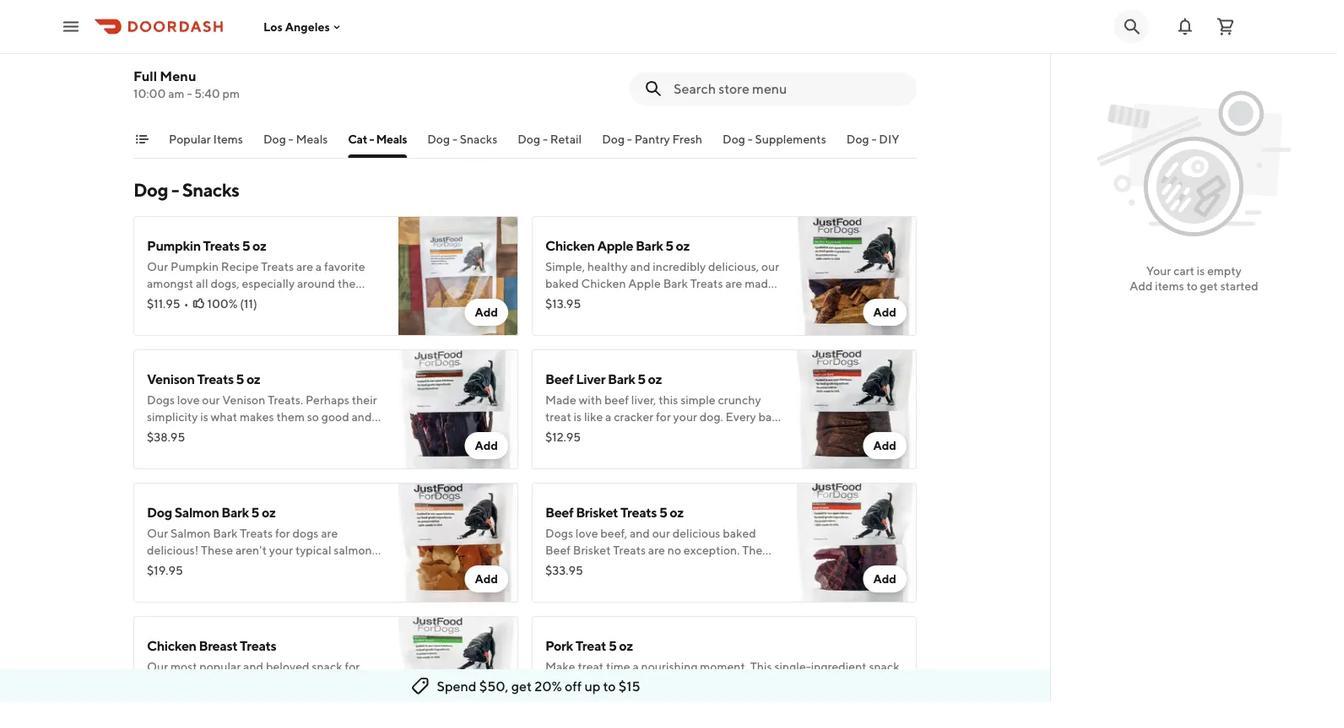 Task type: locate. For each thing, give the bounding box(es) containing it.
oz down (11)
[[247, 371, 261, 387]]

meals right cat
[[376, 132, 407, 146]]

- down fish & chicken 18 oz "image"
[[453, 132, 458, 146]]

dog left diy
[[847, 132, 870, 146]]

to down cart
[[1187, 279, 1198, 293]]

dog left pantry
[[602, 132, 625, 146]]

add button
[[465, 299, 508, 326], [864, 299, 907, 326], [465, 432, 508, 460], [864, 432, 907, 460], [465, 566, 508, 593], [864, 566, 907, 593]]

dog - retail button
[[518, 131, 582, 158]]

dog for dog - retail button
[[518, 132, 541, 146]]

beef left liver
[[546, 371, 574, 387]]

dog right cat - meals
[[428, 132, 450, 146]]

- left diy
[[872, 132, 877, 146]]

chicken right &
[[185, 32, 235, 48]]

1 vertical spatial chicken
[[546, 238, 595, 254]]

bark for salmon
[[222, 505, 249, 521]]

1 vertical spatial bark
[[608, 371, 636, 387]]

$12.95
[[546, 430, 581, 444]]

bark right salmon
[[222, 505, 249, 521]]

dog - snacks down fish & chicken 18 oz "image"
[[428, 132, 498, 146]]

oz
[[253, 32, 267, 48], [253, 238, 267, 254], [676, 238, 690, 254], [247, 371, 261, 387], [648, 371, 662, 387], [262, 505, 276, 521], [670, 505, 684, 521], [619, 638, 633, 654]]

retail
[[550, 132, 582, 146]]

dog - retail
[[518, 132, 582, 146]]

0 horizontal spatial to
[[604, 679, 616, 695]]

$33.95
[[546, 564, 584, 578]]

2 vertical spatial chicken
[[147, 638, 197, 654]]

- left supplements
[[748, 132, 753, 146]]

dog inside button
[[723, 132, 746, 146]]

beef brisket treats 5 oz
[[546, 505, 684, 521]]

am
[[168, 87, 185, 101]]

add item to cart image
[[874, 699, 897, 704]]

add button for beef liver bark 5 oz
[[864, 432, 907, 460]]

1 vertical spatial beef
[[546, 505, 574, 521]]

supplements
[[756, 132, 827, 146]]

add for chicken apple bark 5 oz
[[874, 305, 897, 319]]

bark right liver
[[608, 371, 636, 387]]

dog - snacks button
[[428, 131, 498, 158]]

dog down show menu categories icon
[[133, 179, 168, 201]]

to
[[1187, 279, 1198, 293], [604, 679, 616, 695]]

5 right apple
[[666, 238, 674, 254]]

add for beef brisket treats 5 oz
[[874, 572, 897, 586]]

add
[[1130, 279, 1153, 293], [475, 305, 498, 319], [874, 305, 897, 319], [475, 439, 498, 453], [874, 439, 897, 453], [475, 572, 498, 586], [874, 572, 897, 586]]

snacks inside button
[[460, 132, 498, 146]]

dog salmon bark 5 oz
[[147, 505, 276, 521]]

chicken left apple
[[546, 238, 595, 254]]

get left 20%
[[512, 679, 532, 695]]

- for 'dog - pantry fresh' button
[[627, 132, 633, 146]]

1 horizontal spatial snacks
[[460, 132, 498, 146]]

0 vertical spatial snacks
[[460, 132, 498, 146]]

pork
[[546, 638, 573, 654]]

bark for apple
[[636, 238, 663, 254]]

beef left brisket
[[546, 505, 574, 521]]

18
[[237, 32, 250, 48]]

dog for dog - diy button
[[847, 132, 870, 146]]

dog for dog - snacks button
[[428, 132, 450, 146]]

add for pumpkin treats 5 oz
[[475, 305, 498, 319]]

$50,
[[480, 679, 509, 695]]

beef
[[546, 371, 574, 387], [546, 505, 574, 521]]

-
[[187, 87, 192, 101], [289, 132, 294, 146], [369, 132, 374, 146], [453, 132, 458, 146], [543, 132, 548, 146], [627, 132, 633, 146], [748, 132, 753, 146], [872, 132, 877, 146], [171, 179, 179, 201]]

- right items
[[289, 132, 294, 146]]

to inside your cart is empty add items to get started
[[1187, 279, 1198, 293]]

dog right items
[[263, 132, 286, 146]]

dog - pantry fresh
[[602, 132, 703, 146]]

5
[[242, 238, 250, 254], [666, 238, 674, 254], [236, 371, 244, 387], [638, 371, 646, 387], [251, 505, 259, 521], [660, 505, 668, 521], [609, 638, 617, 654]]

meals left cat
[[296, 132, 328, 146]]

1 vertical spatial to
[[604, 679, 616, 695]]

snacks down popular items button
[[182, 179, 239, 201]]

100% (11)
[[207, 297, 257, 311]]

- inside button
[[748, 132, 753, 146]]

5 right venison
[[236, 371, 244, 387]]

chicken apple bark 5 oz image
[[797, 216, 917, 336]]

oz right 18
[[253, 32, 267, 48]]

to for items
[[1187, 279, 1198, 293]]

your cart is empty add items to get started
[[1130, 264, 1259, 293]]

fish & chicken 18 oz
[[147, 32, 267, 48]]

snacks left dog - retail
[[460, 132, 498, 146]]

beef for beef brisket treats 5 oz
[[546, 505, 574, 521]]

meals
[[296, 132, 328, 146], [376, 132, 407, 146]]

dog - snacks
[[428, 132, 498, 146], [133, 179, 239, 201]]

0 horizontal spatial meals
[[296, 132, 328, 146]]

- left pantry
[[627, 132, 633, 146]]

1 vertical spatial snacks
[[182, 179, 239, 201]]

dog right fresh
[[723, 132, 746, 146]]

add button for pumpkin treats 5 oz
[[465, 299, 508, 326]]

2 meals from the left
[[376, 132, 407, 146]]

dog - meals button
[[263, 131, 328, 158]]

0 items, open order cart image
[[1216, 16, 1237, 37]]

0 horizontal spatial dog - snacks
[[133, 179, 239, 201]]

add item to cart image
[[475, 699, 498, 704]]

5 right treat
[[609, 638, 617, 654]]

popular
[[169, 132, 211, 146]]

2 vertical spatial bark
[[222, 505, 249, 521]]

treat
[[576, 638, 607, 654]]

1 horizontal spatial get
[[1201, 279, 1219, 293]]

to right up
[[604, 679, 616, 695]]

chicken left breast
[[147, 638, 197, 654]]

oz up (11)
[[253, 238, 267, 254]]

0 vertical spatial bark
[[636, 238, 663, 254]]

dog - pantry fresh button
[[602, 131, 703, 158]]

5 up (11)
[[242, 238, 250, 254]]

get
[[1201, 279, 1219, 293], [512, 679, 532, 695]]

breast
[[199, 638, 238, 654]]

dog - supplements button
[[723, 131, 827, 158]]

- inside "button"
[[289, 132, 294, 146]]

- left retail
[[543, 132, 548, 146]]

treats
[[203, 238, 240, 254], [197, 371, 234, 387], [621, 505, 657, 521], [240, 638, 277, 654]]

0 vertical spatial dog - snacks
[[428, 132, 498, 146]]

chicken breast treats image
[[399, 617, 519, 704]]

dog left retail
[[518, 132, 541, 146]]

fish
[[147, 32, 172, 48]]

add button for chicken apple bark 5 oz
[[864, 299, 907, 326]]

Item Search search field
[[674, 79, 904, 98]]

0 vertical spatial beef
[[546, 371, 574, 387]]

show menu categories image
[[135, 133, 149, 146]]

meals for cat - meals
[[376, 132, 407, 146]]

add inside your cart is empty add items to get started
[[1130, 279, 1153, 293]]

- inside "full menu 10:00 am - 5:40 pm"
[[187, 87, 192, 101]]

venison
[[147, 371, 195, 387]]

empty
[[1208, 264, 1242, 278]]

dog - meals
[[263, 132, 328, 146]]

dog
[[263, 132, 286, 146], [428, 132, 450, 146], [518, 132, 541, 146], [602, 132, 625, 146], [723, 132, 746, 146], [847, 132, 870, 146], [133, 179, 168, 201], [147, 505, 172, 521]]

oz right brisket
[[670, 505, 684, 521]]

add for dog salmon bark 5 oz
[[475, 572, 498, 586]]

0 horizontal spatial get
[[512, 679, 532, 695]]

1 horizontal spatial to
[[1187, 279, 1198, 293]]

get down is
[[1201, 279, 1219, 293]]

dog inside "button"
[[263, 132, 286, 146]]

oz right treat
[[619, 638, 633, 654]]

meals inside "button"
[[296, 132, 328, 146]]

1 horizontal spatial meals
[[376, 132, 407, 146]]

- right am
[[187, 87, 192, 101]]

add button for dog salmon bark 5 oz
[[465, 566, 508, 593]]

$38.95
[[147, 430, 185, 444]]

chicken breast treats
[[147, 638, 277, 654]]

spend
[[437, 679, 477, 695]]

dog salmon bark 5 oz image
[[399, 483, 519, 603]]

menu
[[160, 68, 196, 84]]

0 vertical spatial to
[[1187, 279, 1198, 293]]

1 vertical spatial get
[[512, 679, 532, 695]]

1 meals from the left
[[296, 132, 328, 146]]

beef for beef liver bark 5 oz
[[546, 371, 574, 387]]

$13.95
[[546, 297, 581, 311]]

0 vertical spatial get
[[1201, 279, 1219, 293]]

chicken
[[185, 32, 235, 48], [546, 238, 595, 254], [147, 638, 197, 654]]

snacks
[[460, 132, 498, 146], [182, 179, 239, 201]]

add for beef liver bark 5 oz
[[874, 439, 897, 453]]

bark
[[636, 238, 663, 254], [608, 371, 636, 387], [222, 505, 249, 521]]

diy
[[880, 132, 900, 146]]

fresh
[[673, 132, 703, 146]]

spend $50, get 20% off up to $15
[[437, 679, 641, 695]]

1 beef from the top
[[546, 371, 574, 387]]

treats right breast
[[240, 638, 277, 654]]

dog - snacks down popular items button
[[133, 179, 239, 201]]

full
[[133, 68, 157, 84]]

cat
[[348, 132, 367, 146]]

los angeles button
[[264, 20, 344, 34]]

chicken apple bark 5 oz
[[546, 238, 690, 254]]

2 beef from the top
[[546, 505, 574, 521]]

bark right apple
[[636, 238, 663, 254]]



Task type: describe. For each thing, give the bounding box(es) containing it.
cat - meals
[[348, 132, 407, 146]]

off
[[565, 679, 582, 695]]

venison treats 5 oz image
[[399, 350, 519, 470]]

beef liver bark 5 oz image
[[797, 350, 917, 470]]

chicken for chicken breast treats
[[147, 638, 197, 654]]

1 vertical spatial dog - snacks
[[133, 179, 239, 201]]

treats right pumpkin
[[203, 238, 240, 254]]

- for dog - snacks button
[[453, 132, 458, 146]]

beef brisket treats 5 oz image
[[797, 483, 917, 603]]

venison treats 5 oz
[[147, 371, 261, 387]]

treats right venison
[[197, 371, 234, 387]]

dog for dog - meals "button"
[[263, 132, 286, 146]]

5 right liver
[[638, 371, 646, 387]]

items
[[1156, 279, 1185, 293]]

10:00
[[133, 87, 166, 101]]

get inside your cart is empty add items to get started
[[1201, 279, 1219, 293]]

cart
[[1174, 264, 1195, 278]]

pumpkin
[[147, 238, 201, 254]]

los angeles
[[264, 20, 330, 34]]

beef liver bark 5 oz
[[546, 371, 662, 387]]

$11.95 •
[[147, 297, 189, 311]]

treats right brisket
[[621, 505, 657, 521]]

liver
[[576, 371, 606, 387]]

- for dog - diy button
[[872, 132, 877, 146]]

dog left salmon
[[147, 505, 172, 521]]

0 vertical spatial chicken
[[185, 32, 235, 48]]

- right cat
[[369, 132, 374, 146]]

dog - supplements
[[723, 132, 827, 146]]

add button for beef brisket treats 5 oz
[[864, 566, 907, 593]]

•
[[184, 297, 189, 311]]

oz right apple
[[676, 238, 690, 254]]

bark for liver
[[608, 371, 636, 387]]

1 horizontal spatial dog - snacks
[[428, 132, 498, 146]]

- for dog - supplements button
[[748, 132, 753, 146]]

oz right salmon
[[262, 505, 276, 521]]

salmon
[[175, 505, 219, 521]]

pumpkin treats 5 oz image
[[399, 216, 519, 336]]

dog - diy
[[847, 132, 900, 146]]

- for dog - retail button
[[543, 132, 548, 146]]

$15
[[619, 679, 641, 695]]

apple
[[598, 238, 634, 254]]

5 right brisket
[[660, 505, 668, 521]]

5 right salmon
[[251, 505, 259, 521]]

$11.95
[[147, 297, 180, 311]]

pork treat 5 oz
[[546, 638, 633, 654]]

&
[[175, 32, 183, 48]]

started
[[1221, 279, 1259, 293]]

pumpkin treats 5 oz
[[147, 238, 267, 254]]

$19.95
[[147, 564, 183, 578]]

angeles
[[285, 20, 330, 34]]

20%
[[535, 679, 562, 695]]

notification bell image
[[1176, 16, 1196, 37]]

open menu image
[[61, 16, 81, 37]]

full menu 10:00 am - 5:40 pm
[[133, 68, 240, 101]]

0 horizontal spatial snacks
[[182, 179, 239, 201]]

to for up
[[604, 679, 616, 695]]

dog for 'dog - pantry fresh' button
[[602, 132, 625, 146]]

items
[[213, 132, 243, 146]]

100%
[[207, 297, 238, 311]]

is
[[1198, 264, 1206, 278]]

dog for dog - supplements button
[[723, 132, 746, 146]]

oz right liver
[[648, 371, 662, 387]]

popular items button
[[169, 131, 243, 158]]

dog - diy button
[[847, 131, 900, 158]]

- down popular
[[171, 179, 179, 201]]

pantry
[[635, 132, 670, 146]]

popular items
[[169, 132, 243, 146]]

$14.79
[[147, 91, 182, 105]]

(11)
[[240, 297, 257, 311]]

pm
[[223, 87, 240, 101]]

add button for venison treats 5 oz
[[465, 432, 508, 460]]

add for venison treats 5 oz
[[475, 439, 498, 453]]

- for dog - meals "button"
[[289, 132, 294, 146]]

los
[[264, 20, 283, 34]]

up
[[585, 679, 601, 695]]

5:40
[[194, 87, 220, 101]]

chicken for chicken apple bark 5 oz
[[546, 238, 595, 254]]

brisket
[[576, 505, 618, 521]]

fish & chicken 18 oz image
[[399, 10, 519, 130]]

your
[[1147, 264, 1172, 278]]

meals for dog - meals
[[296, 132, 328, 146]]



Task type: vqa. For each thing, say whether or not it's contained in the screenshot.
the - inside Dog - Snacks button
yes



